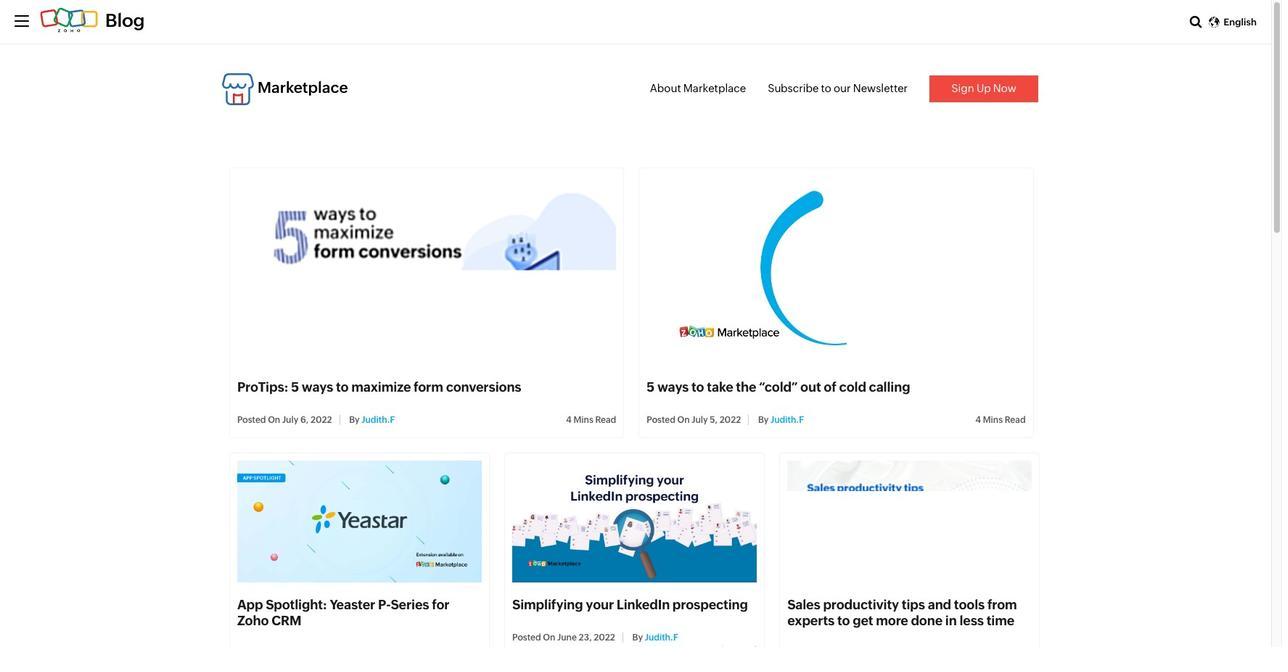 Task type: vqa. For each thing, say whether or not it's contained in the screenshot.
1st 4 Mins Read from right
yes



Task type: locate. For each thing, give the bounding box(es) containing it.
2 horizontal spatial judith.f link
[[771, 415, 804, 425]]

0 horizontal spatial on
[[268, 415, 280, 425]]

judith.f link for form
[[362, 415, 395, 425]]

0 horizontal spatial posted
[[237, 415, 266, 425]]

2 horizontal spatial by judith.f
[[757, 415, 804, 425]]

by
[[349, 415, 360, 425], [759, 415, 769, 425], [633, 633, 643, 643]]

about marketplace
[[650, 82, 747, 94]]

posted
[[237, 415, 266, 425], [647, 415, 676, 425], [513, 633, 541, 643]]

5
[[291, 379, 299, 395], [647, 379, 655, 395]]

crm
[[272, 614, 302, 629]]

to left get
[[838, 614, 850, 629]]

2 july from the left
[[692, 415, 708, 425]]

1 horizontal spatial by
[[633, 633, 643, 643]]

0 horizontal spatial july
[[282, 415, 299, 425]]

0 horizontal spatial ways
[[302, 379, 333, 395]]

yeaster
[[330, 598, 376, 613]]

ways up posted on july 5, 2022
[[658, 379, 689, 395]]

2 4 mins read from the left
[[976, 415, 1026, 425]]

0 horizontal spatial 4 mins read
[[566, 415, 617, 425]]

app
[[237, 598, 263, 613]]

on left 5,
[[678, 415, 690, 425]]

1 ways from the left
[[302, 379, 333, 395]]

1 horizontal spatial judith.f link
[[645, 633, 679, 643]]

0 horizontal spatial by judith.f
[[347, 415, 395, 425]]

1 horizontal spatial posted
[[513, 633, 541, 643]]

2022
[[311, 415, 332, 425], [720, 415, 741, 425], [594, 633, 616, 643]]

4 mins read for 5 ways to take the "cold" out of cold calling
[[976, 415, 1026, 425]]

2 read from the left
[[1005, 415, 1026, 425]]

by down ""cold"" at the bottom of page
[[759, 415, 769, 425]]

by for maximize
[[349, 415, 360, 425]]

23,
[[579, 633, 592, 643]]

5 right protips:
[[291, 379, 299, 395]]

june
[[558, 633, 577, 643]]

simplifying
[[513, 598, 583, 613]]

subscribe to our newsletter link
[[768, 82, 908, 94]]

1 horizontal spatial judith.f
[[645, 633, 679, 643]]

about marketplace link
[[650, 82, 747, 94]]

app spotlight: yeaster p-series for zoho crm link
[[237, 598, 450, 629]]

subscribe
[[768, 82, 819, 94]]

more
[[876, 614, 909, 629]]

less
[[960, 614, 984, 629]]

1 horizontal spatial 4 mins read
[[976, 415, 1026, 425]]

english
[[1224, 17, 1257, 28]]

5 up posted on july 5, 2022
[[647, 379, 655, 395]]

to inside sales productivity tips and tools from experts to get more done in less time
[[838, 614, 850, 629]]

5 ways to take the "cold" out of cold calling image
[[647, 175, 1026, 365]]

calling
[[869, 379, 911, 395]]

5,
[[710, 415, 718, 425]]

judith.f down linkedin
[[645, 633, 679, 643]]

posted for 5
[[647, 415, 676, 425]]

linkedin
[[617, 598, 670, 613]]

1 horizontal spatial on
[[543, 633, 556, 643]]

zoho
[[237, 614, 269, 629]]

judith.f link down linkedin
[[645, 633, 679, 643]]

1 mins from the left
[[574, 415, 594, 425]]

1 4 from the left
[[566, 415, 572, 425]]

ways up "6,"
[[302, 379, 333, 395]]

by judith.f
[[347, 415, 395, 425], [757, 415, 804, 425], [631, 633, 679, 643]]

july
[[282, 415, 299, 425], [692, 415, 708, 425]]

2 horizontal spatial judith.f
[[771, 415, 804, 425]]

to left our on the top right
[[822, 82, 832, 94]]

1 horizontal spatial ways
[[658, 379, 689, 395]]

posted left 5,
[[647, 415, 676, 425]]

by judith.f for maximize
[[347, 415, 395, 425]]

4 for 5 ways to take the "cold" out of cold calling
[[976, 415, 982, 425]]

posted on june 23, 2022
[[513, 633, 616, 643]]

protips: 5 ways to maximize form conversions link
[[237, 379, 522, 395]]

2022 right "23,"
[[594, 633, 616, 643]]

0 horizontal spatial by
[[349, 415, 360, 425]]

1 read from the left
[[596, 415, 617, 425]]

sales productivity tips and tools from experts to get more done in less time image
[[788, 461, 1033, 583]]

0 horizontal spatial 5
[[291, 379, 299, 395]]

2022 right 5,
[[720, 415, 741, 425]]

mins
[[574, 415, 594, 425], [984, 415, 1003, 425]]

in
[[946, 614, 957, 629]]

0 horizontal spatial marketplace
[[258, 79, 348, 97]]

sales productivity tips and tools from experts to get more done in less time
[[788, 598, 1018, 629]]

about
[[650, 82, 681, 94]]

0 horizontal spatial mins
[[574, 415, 594, 425]]

0 horizontal spatial judith.f link
[[362, 415, 395, 425]]

now
[[994, 82, 1017, 94]]

1 5 from the left
[[291, 379, 299, 395]]

by judith.f down linkedin
[[631, 633, 679, 643]]

judith.f link
[[362, 415, 395, 425], [771, 415, 804, 425], [645, 633, 679, 643]]

on
[[268, 415, 280, 425], [678, 415, 690, 425], [543, 633, 556, 643]]

0 horizontal spatial 2022
[[311, 415, 332, 425]]

1 4 mins read from the left
[[566, 415, 617, 425]]

judith.f
[[362, 415, 395, 425], [771, 415, 804, 425], [645, 633, 679, 643]]

form
[[414, 379, 443, 395]]

1 horizontal spatial 4
[[976, 415, 982, 425]]

1 horizontal spatial 5
[[647, 379, 655, 395]]

judith.f down 5 ways to take the "cold" out of cold calling link
[[771, 415, 804, 425]]

1 horizontal spatial by judith.f
[[631, 633, 679, 643]]

posted down simplifying
[[513, 633, 541, 643]]

2 horizontal spatial by
[[759, 415, 769, 425]]

sales productivity tips and tools from experts to get more done in less time link
[[788, 598, 1018, 629]]

1 horizontal spatial read
[[1005, 415, 1026, 425]]

by down protips: 5 ways to maximize form conversions
[[349, 415, 360, 425]]

2 4 from the left
[[976, 415, 982, 425]]

judith.f down protips: 5 ways to maximize form conversions link
[[362, 415, 395, 425]]

to
[[822, 82, 832, 94], [336, 379, 349, 395], [692, 379, 705, 395], [838, 614, 850, 629]]

2 horizontal spatial posted
[[647, 415, 676, 425]]

on left june
[[543, 633, 556, 643]]

2 horizontal spatial on
[[678, 415, 690, 425]]

on left "6,"
[[268, 415, 280, 425]]

1 horizontal spatial july
[[692, 415, 708, 425]]

done
[[911, 614, 943, 629]]

july left 5,
[[692, 415, 708, 425]]

sales
[[788, 598, 821, 613]]

by judith.f down protips: 5 ways to maximize form conversions
[[347, 415, 395, 425]]

2 mins from the left
[[984, 415, 1003, 425]]

0 horizontal spatial judith.f
[[362, 415, 395, 425]]

0 horizontal spatial read
[[596, 415, 617, 425]]

0 horizontal spatial 4
[[566, 415, 572, 425]]

blog
[[105, 10, 145, 30]]

posted down protips:
[[237, 415, 266, 425]]

by judith.f for the
[[757, 415, 804, 425]]

mins for protips: 5 ways to maximize form conversions
[[574, 415, 594, 425]]

1 july from the left
[[282, 415, 299, 425]]

ways
[[302, 379, 333, 395], [658, 379, 689, 395]]

search image
[[1190, 15, 1203, 28]]

protips: 5 ways to maximize form conversions
[[237, 379, 522, 395]]

by down linkedin
[[633, 633, 643, 643]]

judith.f link down protips: 5 ways to maximize form conversions link
[[362, 415, 395, 425]]

1 horizontal spatial mins
[[984, 415, 1003, 425]]

marketplace
[[258, 79, 348, 97], [684, 82, 747, 94]]

judith.f link for "cold"
[[771, 415, 804, 425]]

2 horizontal spatial 2022
[[720, 415, 741, 425]]

2022 right "6,"
[[311, 415, 332, 425]]

judith.f link down 5 ways to take the "cold" out of cold calling link
[[771, 415, 804, 425]]

"cold"
[[759, 379, 798, 395]]

to left maximize
[[336, 379, 349, 395]]

4
[[566, 415, 572, 425], [976, 415, 982, 425]]

by judith.f down 5 ways to take the "cold" out of cold calling
[[757, 415, 804, 425]]

out
[[801, 379, 821, 395]]

marketplace link
[[222, 73, 348, 105]]

july left "6,"
[[282, 415, 299, 425]]

4 mins read
[[566, 415, 617, 425], [976, 415, 1026, 425]]

read
[[596, 415, 617, 425], [1005, 415, 1026, 425]]



Task type: describe. For each thing, give the bounding box(es) containing it.
protips: 5 ways to maximize form conversions image
[[237, 175, 617, 365]]

judith.f for form
[[362, 415, 395, 425]]

tips
[[902, 598, 926, 613]]

read for 5 ways to take the "cold" out of cold calling
[[1005, 415, 1026, 425]]

posted for protips:
[[237, 415, 266, 425]]

cold
[[840, 379, 867, 395]]

time
[[987, 614, 1015, 629]]

1 horizontal spatial marketplace
[[684, 82, 747, 94]]

sign up now link
[[930, 76, 1039, 102]]

series
[[391, 598, 429, 613]]

on for 5
[[268, 415, 280, 425]]

blog link
[[40, 10, 145, 30]]

1 horizontal spatial 2022
[[594, 633, 616, 643]]

mins for 5 ways to take the "cold" out of cold calling
[[984, 415, 1003, 425]]

of
[[824, 379, 837, 395]]

sign
[[952, 82, 975, 94]]

6,
[[301, 415, 309, 425]]

conversions
[[446, 379, 522, 395]]

2 ways from the left
[[658, 379, 689, 395]]

2 5 from the left
[[647, 379, 655, 395]]

from
[[988, 598, 1018, 613]]

to left take
[[692, 379, 705, 395]]

our
[[834, 82, 851, 94]]

productivity
[[824, 598, 900, 613]]

5 ways to take the "cold" out of cold calling link
[[647, 379, 911, 395]]

judith.f for "cold"
[[771, 415, 804, 425]]

2022 for the
[[720, 415, 741, 425]]

and
[[928, 598, 952, 613]]

posted on july 5, 2022
[[647, 415, 741, 425]]

posted on july 6, 2022
[[237, 415, 332, 425]]

app spotlight: yeaster p-series for zoho crm image
[[237, 461, 482, 583]]

tools
[[955, 598, 985, 613]]

blog banner
[[0, 0, 1272, 44]]

newsletter
[[854, 82, 908, 94]]

4 mins read for protips: 5 ways to maximize form conversions
[[566, 415, 617, 425]]

take
[[707, 379, 734, 395]]

get
[[853, 614, 874, 629]]

p-
[[378, 598, 391, 613]]

read for protips: 5 ways to maximize form conversions
[[596, 415, 617, 425]]

5 ways to take the "cold" out of cold calling
[[647, 379, 911, 395]]

protips:
[[237, 379, 289, 395]]

on for your
[[543, 633, 556, 643]]

spotlight:
[[266, 598, 327, 613]]

4 for protips: 5 ways to maximize form conversions
[[566, 415, 572, 425]]

july for ways
[[692, 415, 708, 425]]

by for the
[[759, 415, 769, 425]]

your
[[586, 598, 614, 613]]

on for ways
[[678, 415, 690, 425]]

2022 for maximize
[[311, 415, 332, 425]]

for
[[432, 598, 450, 613]]

maximize
[[351, 379, 411, 395]]

prospecting
[[673, 598, 748, 613]]

july for 5
[[282, 415, 299, 425]]

sign up now
[[952, 82, 1017, 94]]

simplifying your linkedin prospecting image
[[513, 461, 757, 583]]

simplifying your linkedin prospecting link
[[513, 598, 748, 613]]

simplifying your linkedin prospecting
[[513, 598, 748, 613]]

experts
[[788, 614, 835, 629]]

subscribe to our newsletter
[[768, 82, 908, 94]]

posted for simplifying
[[513, 633, 541, 643]]

app spotlight: yeaster p-series for zoho crm
[[237, 598, 450, 629]]

the
[[736, 379, 757, 395]]

up
[[977, 82, 992, 94]]



